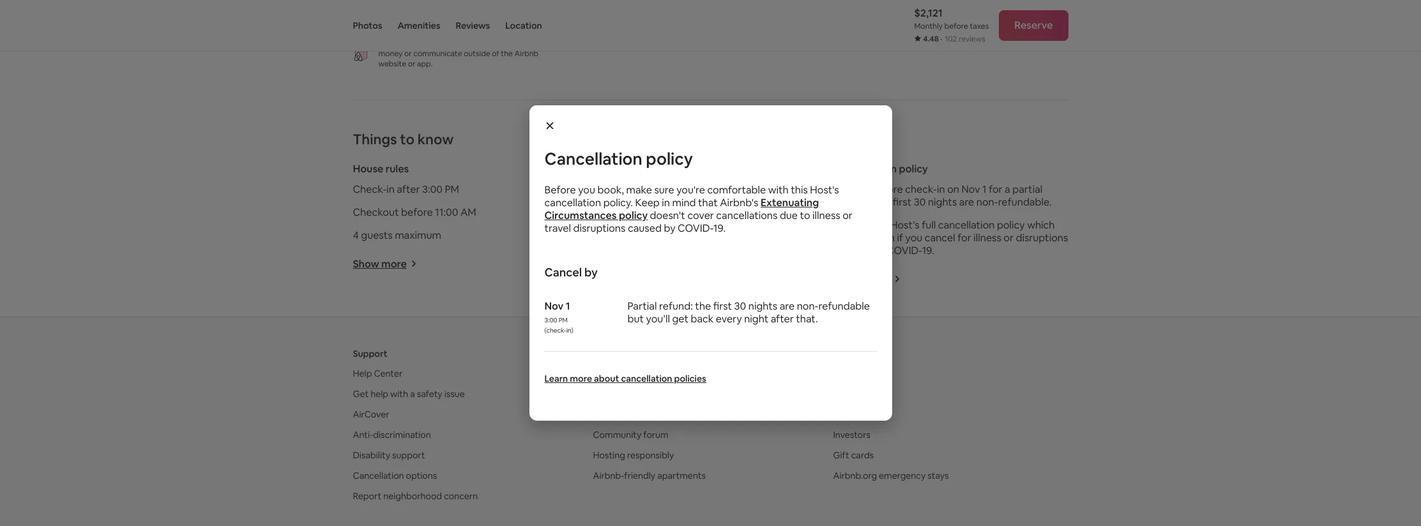 Task type: locate. For each thing, give the bounding box(es) containing it.
1 horizontal spatial a
[[1005, 183, 1010, 196]]

reserve button
[[999, 10, 1068, 41]]

0 horizontal spatial pm
[[445, 183, 459, 196]]

covid-
[[678, 222, 713, 235], [886, 244, 922, 257]]

1 hosting from the top
[[593, 348, 626, 359]]

1 horizontal spatial cancellation
[[621, 373, 672, 384]]

before you book, make sure you're comfortable with this host's cancellation policy. keep in mind that airbnb's
[[544, 183, 839, 209]]

nights up full
[[928, 195, 957, 209]]

back
[[691, 312, 714, 326]]

2 horizontal spatial airbnb
[[833, 348, 862, 359]]

1 vertical spatial with
[[390, 388, 408, 400]]

to right due
[[800, 209, 810, 222]]

aircover link
[[353, 409, 389, 420]]

0 vertical spatial cancel
[[837, 183, 869, 196]]

0 horizontal spatial a
[[410, 388, 415, 400]]

1 vertical spatial non-
[[797, 300, 818, 313]]

0 horizontal spatial alarm
[[629, 206, 655, 219]]

2 horizontal spatial cancellation
[[938, 218, 995, 232]]

disruptions down smoke
[[573, 222, 626, 235]]

0 vertical spatial hosting
[[593, 348, 626, 359]]

show down must
[[595, 257, 621, 271]]

or left the which
[[1004, 231, 1014, 244]]

show more down climb
[[595, 257, 649, 271]]

pm
[[445, 183, 459, 196], [559, 316, 568, 324]]

1 vertical spatial before
[[871, 183, 903, 196]]

0 horizontal spatial before
[[401, 206, 433, 219]]

1 horizontal spatial nights
[[928, 195, 957, 209]]

hosting up community
[[593, 409, 625, 420]]

1 vertical spatial to
[[800, 209, 810, 222]]

to
[[400, 130, 414, 148], [800, 209, 810, 222]]

more
[[381, 257, 407, 271], [623, 257, 649, 271], [570, 373, 592, 384]]

2 horizontal spatial before
[[944, 21, 968, 31]]

1 vertical spatial first
[[713, 300, 732, 313]]

anti-
[[353, 429, 373, 441]]

by
[[664, 222, 675, 235], [873, 244, 884, 257], [584, 265, 598, 280]]

or right money
[[404, 48, 412, 59]]

disruptions down refundable.
[[1016, 231, 1068, 244]]

concern
[[444, 490, 478, 502]]

0 vertical spatial alarm
[[681, 183, 708, 196]]

full
[[922, 218, 936, 232]]

must climb stairs
[[595, 229, 673, 242]]

more right learn
[[570, 373, 592, 384]]

caused down smoke alarm
[[628, 222, 662, 235]]

1 vertical spatial 3:00
[[544, 316, 557, 324]]

3:00 up the 11:00
[[422, 183, 443, 196]]

1 show more button from the left
[[353, 257, 417, 271]]

policy down refundable.
[[997, 218, 1025, 232]]

by down must
[[584, 265, 598, 280]]

(check-
[[544, 326, 566, 335]]

1 horizontal spatial you
[[905, 231, 922, 244]]

review the host's full cancellation policy which applies even if you cancel for illness or disruptions caused by covid-19.
[[837, 218, 1068, 257]]

the
[[873, 195, 891, 209]]

3 hosting from the top
[[593, 450, 625, 461]]

cancellation inside dialog
[[544, 148, 642, 170]]

covid- inside doesn't cover cancellations due to illness or travel disruptions caused by covid-19.
[[678, 222, 713, 235]]

non- inside cancel before check-in on nov 1 for a partial refund. the first 30 nights are non-refundable.
[[976, 195, 998, 209]]

1 horizontal spatial show more button
[[595, 257, 659, 271]]

0 horizontal spatial non-
[[797, 300, 818, 313]]

get help with a safety issue
[[353, 388, 465, 400]]

are left that. in the bottom right of the page
[[780, 300, 795, 313]]

3:00 inside nov 1 3:00 pm (check-in)
[[544, 316, 557, 324]]

1 vertical spatial you
[[905, 231, 922, 244]]

cancel by
[[544, 265, 598, 280]]

0 horizontal spatial illness
[[812, 209, 840, 222]]

nov right on on the top right of page
[[961, 183, 980, 196]]

0 vertical spatial 3:00
[[422, 183, 443, 196]]

cancel left "the"
[[837, 183, 869, 196]]

102
[[945, 34, 957, 44]]

refundable.
[[998, 195, 1052, 209]]

disability support
[[353, 450, 425, 461]]

0 vertical spatial you
[[578, 183, 595, 197]]

cancellation up book,
[[544, 148, 642, 170]]

are
[[959, 195, 974, 209], [780, 300, 795, 313]]

hosting for hosting responsibly
[[593, 450, 625, 461]]

for left partial
[[989, 183, 1002, 196]]

community forum
[[593, 429, 668, 441]]

$2,121
[[914, 6, 943, 20]]

4
[[353, 229, 359, 242]]

host's
[[810, 183, 839, 197]]

a left partial
[[1005, 183, 1010, 196]]

report
[[353, 490, 381, 502]]

nov inside nov 1 3:00 pm (check-in)
[[544, 300, 564, 313]]

before inside "$2,121 monthly before taxes"
[[944, 21, 968, 31]]

0 horizontal spatial cancellation policy
[[544, 148, 693, 170]]

before up maximum at the top left of the page
[[401, 206, 433, 219]]

covid- down mind
[[678, 222, 713, 235]]

disruptions inside doesn't cover cancellations due to illness or travel disruptions caused by covid-19.
[[573, 222, 626, 235]]

0 horizontal spatial 3:00
[[422, 183, 443, 196]]

non- right on on the top right of page
[[976, 195, 998, 209]]

policy up climb
[[619, 209, 648, 222]]

2 vertical spatial before
[[401, 206, 433, 219]]

must
[[595, 229, 618, 242]]

1 vertical spatial hosting
[[593, 409, 625, 420]]

investors link
[[833, 429, 870, 441]]

are up review the host's full cancellation policy which applies even if you cancel for illness or disruptions caused by covid-19.
[[959, 195, 974, 209]]

1 horizontal spatial cancellation policy
[[837, 162, 928, 176]]

carbon
[[595, 183, 630, 196]]

non- inside partial refund: the first 30 nights are non-refundable but you'll get back every night after that.
[[797, 300, 818, 313]]

carbon monoxide alarm
[[595, 183, 708, 196]]

pm up in) at the left bottom of the page
[[559, 316, 568, 324]]

1 horizontal spatial with
[[768, 183, 789, 197]]

home
[[643, 368, 667, 379]]

for inside cancel before check-in on nov 1 for a partial refund. the first 30 nights are non-refundable.
[[989, 183, 1002, 196]]

due
[[780, 209, 798, 222]]

1 horizontal spatial cancellation
[[544, 148, 642, 170]]

1 horizontal spatial before
[[871, 183, 903, 196]]

1 right on on the top right of page
[[982, 183, 987, 196]]

1 horizontal spatial are
[[959, 195, 974, 209]]

1 horizontal spatial to
[[800, 209, 810, 222]]

1 horizontal spatial caused
[[837, 244, 870, 257]]

1 inside cancel before check-in on nov 1 for a partial refund. the first 30 nights are non-refundable.
[[982, 183, 987, 196]]

1 vertical spatial by
[[873, 244, 884, 257]]

0 horizontal spatial covid-
[[678, 222, 713, 235]]

before for in
[[871, 183, 903, 196]]

options
[[406, 470, 437, 481]]

0 horizontal spatial 1
[[566, 300, 570, 313]]

of
[[492, 48, 499, 59]]

2 vertical spatial the
[[695, 300, 711, 313]]

30
[[914, 195, 926, 209], [734, 300, 746, 313]]

first inside partial refund: the first 30 nights are non-refundable but you'll get back every night after that.
[[713, 300, 732, 313]]

neighborhood
[[383, 490, 442, 502]]

a
[[1005, 183, 1010, 196], [410, 388, 415, 400]]

0 vertical spatial cancellation
[[544, 196, 601, 209]]

gift
[[833, 450, 849, 461]]

1 horizontal spatial after
[[771, 312, 794, 326]]

show down 4
[[353, 257, 379, 271]]

nov up (check-
[[544, 300, 564, 313]]

1 horizontal spatial 3:00
[[544, 316, 557, 324]]

pm up the 11:00
[[445, 183, 459, 196]]

2 vertical spatial by
[[584, 265, 598, 280]]

0 vertical spatial illness
[[812, 209, 840, 222]]

show more button down climb
[[595, 257, 659, 271]]

1 vertical spatial are
[[780, 300, 795, 313]]

disruptions inside review the host's full cancellation policy which applies even if you cancel for illness or disruptions caused by covid-19.
[[1016, 231, 1068, 244]]

the down "the"
[[872, 218, 888, 232]]

1 horizontal spatial covid-
[[886, 244, 922, 257]]

review
[[837, 218, 870, 232]]

1 vertical spatial airbnb
[[833, 348, 862, 359]]

19. down full
[[922, 244, 934, 257]]

first left 'night' on the bottom right of the page
[[713, 300, 732, 313]]

alarm up mind
[[681, 183, 708, 196]]

3:00
[[422, 183, 443, 196], [544, 316, 557, 324]]

1 vertical spatial alarm
[[629, 206, 655, 219]]

cancellation for you
[[544, 148, 642, 170]]

illness right cancel
[[973, 231, 1001, 244]]

property
[[637, 162, 680, 176]]

0 horizontal spatial disruptions
[[573, 222, 626, 235]]

cancellation
[[544, 148, 642, 170], [837, 162, 897, 176], [353, 470, 404, 481]]

2 show from the left
[[595, 257, 621, 271]]

stairs
[[648, 229, 673, 242]]

you right if on the right of the page
[[905, 231, 922, 244]]

0 vertical spatial the
[[501, 48, 513, 59]]

1 horizontal spatial non-
[[976, 195, 998, 209]]

0 horizontal spatial 19.
[[713, 222, 726, 235]]

0 vertical spatial are
[[959, 195, 974, 209]]

cancellation policy for book,
[[544, 148, 693, 170]]

cancel inside cancel before check-in on nov 1 for a partial refund. the first 30 nights are non-refundable.
[[837, 183, 869, 196]]

things to know
[[353, 130, 454, 148]]

non- right 'night' on the bottom right of the page
[[797, 300, 818, 313]]

1 horizontal spatial disruptions
[[1016, 231, 1068, 244]]

1
[[982, 183, 987, 196], [566, 300, 570, 313]]

cancel inside dialog
[[544, 265, 582, 280]]

you
[[578, 183, 595, 197], [905, 231, 922, 244]]

0 vertical spatial covid-
[[678, 222, 713, 235]]

checkout
[[353, 206, 399, 219]]

cancel before check-in on nov 1 for a partial refund. the first 30 nights are non-refundable.
[[837, 183, 1052, 209]]

in left on on the top right of page
[[937, 183, 945, 196]]

0 vertical spatial first
[[893, 195, 912, 209]]

to
[[378, 38, 387, 48]]

1 vertical spatial caused
[[837, 244, 870, 257]]

·
[[940, 34, 942, 44]]

in down rules
[[386, 183, 395, 196]]

2 horizontal spatial cancellation
[[837, 162, 897, 176]]

0 vertical spatial 19.
[[713, 222, 726, 235]]

1 vertical spatial illness
[[973, 231, 1001, 244]]

cancellations
[[716, 209, 777, 222]]

hosting for hosting resources
[[593, 409, 625, 420]]

30 right back
[[734, 300, 746, 313]]

0 horizontal spatial are
[[780, 300, 795, 313]]

2 hosting from the top
[[593, 409, 625, 420]]

disability support link
[[353, 450, 425, 461]]

1 vertical spatial the
[[872, 218, 888, 232]]

with right the help
[[390, 388, 408, 400]]

or inside review the host's full cancellation policy which applies even if you cancel for illness or disruptions caused by covid-19.
[[1004, 231, 1014, 244]]

airbnb.org emergency stays
[[833, 470, 949, 481]]

cancellation inside the before you book, make sure you're comfortable with this host's cancellation policy. keep in mind that airbnb's
[[544, 196, 601, 209]]

cancellation up refund.
[[837, 162, 897, 176]]

0 horizontal spatial show more button
[[353, 257, 417, 271]]

alarm down make
[[629, 206, 655, 219]]

1 horizontal spatial show more
[[595, 257, 649, 271]]

you inside the before you book, make sure you're comfortable with this host's cancellation policy. keep in mind that airbnb's
[[578, 183, 595, 197]]

1 vertical spatial for
[[957, 231, 971, 244]]

3:00 up (check-
[[544, 316, 557, 324]]

or down refund.
[[842, 209, 852, 222]]

caused down review at the right of the page
[[837, 244, 870, 257]]

show more down guests
[[353, 257, 407, 271]]

policy inside extenuating circumstances policy
[[619, 209, 648, 222]]

0 horizontal spatial show
[[353, 257, 379, 271]]

0 horizontal spatial cancellation
[[353, 470, 404, 481]]

to left know
[[400, 130, 414, 148]]

cancellation policy up 'carbon' at the left top of the page
[[544, 148, 693, 170]]

in)
[[566, 326, 573, 335]]

illness down "host's"
[[812, 209, 840, 222]]

after down rules
[[397, 183, 420, 196]]

covid- inside review the host's full cancellation policy which applies even if you cancel for illness or disruptions caused by covid-19.
[[886, 244, 922, 257]]

cancel down travel
[[544, 265, 582, 280]]

applies
[[837, 231, 870, 244]]

the inside partial refund: the first 30 nights are non-refundable but you'll get back every night after that.
[[695, 300, 711, 313]]

1 horizontal spatial cancel
[[837, 183, 869, 196]]

covid- down "host's"
[[886, 244, 922, 257]]

by down mind
[[664, 222, 675, 235]]

19.
[[713, 222, 726, 235], [922, 244, 934, 257]]

first inside cancel before check-in on nov 1 for a partial refund. the first 30 nights are non-refundable.
[[893, 195, 912, 209]]

pm inside nov 1 3:00 pm (check-in)
[[559, 316, 568, 324]]

1 show from the left
[[353, 257, 379, 271]]

0 vertical spatial caused
[[628, 222, 662, 235]]

2 vertical spatial airbnb
[[593, 368, 621, 379]]

transfer
[[491, 38, 519, 48]]

smoke alarm
[[595, 206, 655, 219]]

0 vertical spatial for
[[989, 183, 1002, 196]]

learn more about cancellation policies link
[[544, 373, 706, 384]]

more down must climb stairs
[[623, 257, 649, 271]]

1 vertical spatial after
[[771, 312, 794, 326]]

2 show more button from the left
[[595, 257, 659, 271]]

2 horizontal spatial the
[[872, 218, 888, 232]]

cancellation policy inside dialog
[[544, 148, 693, 170]]

0 vertical spatial by
[[664, 222, 675, 235]]

hosting for hosting
[[593, 348, 626, 359]]

19. down that
[[713, 222, 726, 235]]

show more button down guests
[[353, 257, 417, 271]]

0 horizontal spatial your
[[417, 38, 433, 48]]

1 horizontal spatial your
[[623, 368, 641, 379]]

your left home
[[623, 368, 641, 379]]

show
[[353, 257, 379, 271], [595, 257, 621, 271]]

0 vertical spatial your
[[417, 38, 433, 48]]

after left that. in the bottom right of the page
[[771, 312, 794, 326]]

cancellation down disability
[[353, 470, 404, 481]]

1 horizontal spatial first
[[893, 195, 912, 209]]

learn more about cancellation policies
[[544, 373, 706, 384]]

0 vertical spatial 30
[[914, 195, 926, 209]]

a inside cancel before check-in on nov 1 for a partial refund. the first 30 nights are non-refundable.
[[1005, 183, 1010, 196]]

nights right every
[[748, 300, 777, 313]]

0 horizontal spatial show more
[[353, 257, 407, 271]]

the right get
[[695, 300, 711, 313]]

cover
[[687, 209, 714, 222]]

airbnb's
[[720, 196, 758, 209]]

taxes
[[970, 21, 989, 31]]

gift cards link
[[833, 450, 874, 461]]

1 horizontal spatial nov
[[961, 183, 980, 196]]

0 vertical spatial with
[[768, 183, 789, 197]]

0 horizontal spatial cancellation
[[544, 196, 601, 209]]

or left app. at the top
[[408, 59, 415, 69]]

amenities button
[[398, 0, 440, 51]]

hosting responsibly
[[593, 450, 674, 461]]

get
[[672, 312, 688, 326]]

before up 4.48 · 102 reviews
[[944, 21, 968, 31]]

a left safety
[[410, 388, 415, 400]]

0 horizontal spatial cancel
[[544, 265, 582, 280]]

after inside partial refund: the first 30 nights are non-refundable but you'll get back every night after that.
[[771, 312, 794, 326]]

first right "the"
[[893, 195, 912, 209]]

anti-discrimination link
[[353, 429, 431, 441]]

reviews
[[959, 34, 985, 44]]

before inside cancel before check-in on nov 1 for a partial refund. the first 30 nights are non-refundable.
[[871, 183, 903, 196]]

or inside doesn't cover cancellations due to illness or travel disruptions caused by covid-19.
[[842, 209, 852, 222]]

in down monoxide
[[662, 196, 670, 209]]

30 up full
[[914, 195, 926, 209]]

never
[[470, 38, 489, 48]]

the right of
[[501, 48, 513, 59]]

0 vertical spatial airbnb
[[514, 48, 538, 59]]

1 vertical spatial 30
[[734, 300, 746, 313]]

1 up in) at the left bottom of the page
[[566, 300, 570, 313]]

hosting up about on the left of the page
[[593, 348, 626, 359]]

with left this
[[768, 183, 789, 197]]

show more button
[[353, 257, 417, 271], [595, 257, 659, 271]]

for right cancel
[[957, 231, 971, 244]]

30 inside partial refund: the first 30 nights are non-refundable but you'll get back every night after that.
[[734, 300, 746, 313]]

1 vertical spatial covid-
[[886, 244, 922, 257]]

your down amenities at left
[[417, 38, 433, 48]]

hosting up airbnb-
[[593, 450, 625, 461]]

nights inside partial refund: the first 30 nights are non-refundable but you'll get back every night after that.
[[748, 300, 777, 313]]

0 horizontal spatial with
[[390, 388, 408, 400]]

your
[[417, 38, 433, 48], [623, 368, 641, 379]]

before left the "check-"
[[871, 183, 903, 196]]

by left if on the right of the page
[[873, 244, 884, 257]]

report neighborhood concern
[[353, 490, 478, 502]]

you left book,
[[578, 183, 595, 197]]

get help with a safety issue link
[[353, 388, 465, 400]]

cancellation policy up "the"
[[837, 162, 928, 176]]

1 horizontal spatial by
[[664, 222, 675, 235]]

2 vertical spatial cancellation
[[621, 373, 672, 384]]

illness inside doesn't cover cancellations due to illness or travel disruptions caused by covid-19.
[[812, 209, 840, 222]]

photos button
[[353, 0, 382, 51]]

more down 4 guests maximum
[[381, 257, 407, 271]]

airbnb for airbnb
[[833, 348, 862, 359]]

0 horizontal spatial caused
[[628, 222, 662, 235]]

discrimination
[[373, 429, 431, 441]]

0 vertical spatial nights
[[928, 195, 957, 209]]



Task type: vqa. For each thing, say whether or not it's contained in the screenshot.
Check in Add dates
no



Task type: describe. For each thing, give the bounding box(es) containing it.
policy inside review the host's full cancellation policy which applies even if you cancel for illness or disruptions caused by covid-19.
[[997, 218, 1025, 232]]

the inside to protect your payment, never transfer money or communicate outside of the airbnb website or app.
[[501, 48, 513, 59]]

extenuating circumstances policy
[[544, 196, 819, 222]]

support
[[392, 450, 425, 461]]

airbnb for airbnb your home
[[593, 368, 621, 379]]

payment,
[[435, 38, 468, 48]]

report neighborhood concern link
[[353, 490, 478, 502]]

0 horizontal spatial in
[[386, 183, 395, 196]]

cancel
[[925, 231, 955, 244]]

hosting responsibly link
[[593, 450, 674, 461]]

photos
[[353, 20, 382, 31]]

your inside to protect your payment, never transfer money or communicate outside of the airbnb website or app.
[[417, 38, 433, 48]]

by inside doesn't cover cancellations due to illness or travel disruptions caused by covid-19.
[[664, 222, 675, 235]]

to inside doesn't cover cancellations due to illness or travel disruptions caused by covid-19.
[[800, 209, 810, 222]]

location
[[505, 20, 542, 31]]

show more button for climb
[[595, 257, 659, 271]]

airbnb-friendly apartments
[[593, 470, 706, 481]]

hosting resources link
[[593, 409, 667, 420]]

4 guests maximum
[[353, 229, 441, 242]]

book,
[[597, 183, 624, 197]]

for inside review the host's full cancellation policy which applies even if you cancel for illness or disruptions caused by covid-19.
[[957, 231, 971, 244]]

guests
[[361, 229, 393, 242]]

sure
[[654, 183, 674, 197]]

this
[[791, 183, 808, 197]]

30 inside cancel before check-in on nov 1 for a partial refund. the first 30 nights are non-refundable.
[[914, 195, 926, 209]]

climb
[[620, 229, 646, 242]]

check-
[[353, 183, 386, 196]]

1 horizontal spatial alarm
[[681, 183, 708, 196]]

reserve
[[1014, 19, 1053, 32]]

careers
[[833, 409, 865, 420]]

19. inside doesn't cover cancellations due to illness or travel disruptions caused by covid-19.
[[713, 222, 726, 235]]

monoxide
[[632, 183, 679, 196]]

communicate
[[413, 48, 462, 59]]

4.48
[[923, 34, 939, 44]]

1 vertical spatial a
[[410, 388, 415, 400]]

even
[[872, 231, 895, 244]]

make
[[626, 183, 652, 197]]

am
[[460, 206, 476, 219]]

safety & property
[[595, 162, 680, 176]]

airbnb-friendly apartments link
[[593, 470, 706, 481]]

before
[[544, 183, 576, 197]]

stays
[[928, 470, 949, 481]]

airbnb-
[[593, 470, 624, 481]]

caused inside review the host's full cancellation policy which applies even if you cancel for illness or disruptions caused by covid-19.
[[837, 244, 870, 257]]

0 horizontal spatial by
[[584, 265, 598, 280]]

you're
[[676, 183, 705, 197]]

careers link
[[833, 409, 865, 420]]

&
[[628, 162, 635, 176]]

with inside the before you book, make sure you're comfortable with this host's cancellation policy. keep in mind that airbnb's
[[768, 183, 789, 197]]

0 vertical spatial after
[[397, 183, 420, 196]]

airbnb.org
[[833, 470, 877, 481]]

travel
[[544, 222, 571, 235]]

cancellation for before
[[837, 162, 897, 176]]

are inside partial refund: the first 30 nights are non-refundable but you'll get back every night after that.
[[780, 300, 795, 313]]

cancellation options link
[[353, 470, 437, 481]]

policy up the 'sure' at the left top of the page
[[646, 148, 693, 170]]

0 vertical spatial pm
[[445, 183, 459, 196]]

but
[[627, 312, 644, 326]]

2 horizontal spatial more
[[623, 257, 649, 271]]

cards
[[851, 450, 874, 461]]

in inside cancel before check-in on nov 1 for a partial refund. the first 30 nights are non-refundable.
[[937, 183, 945, 196]]

4.48 · 102 reviews
[[923, 34, 985, 44]]

nov inside cancel before check-in on nov 1 for a partial refund. the first 30 nights are non-refundable.
[[961, 183, 980, 196]]

cancel for cancel by
[[544, 265, 582, 280]]

cancel for cancel before check-in on nov 1 for a partial refund. the first 30 nights are non-refundable.
[[837, 183, 869, 196]]

doesn't cover cancellations due to illness or travel disruptions caused by covid-19.
[[544, 209, 852, 235]]

on
[[947, 183, 959, 196]]

cancellation policy dialog
[[529, 105, 892, 421]]

amenities
[[398, 20, 440, 31]]

rules
[[386, 162, 409, 176]]

more inside the "cancellation policy" dialog
[[570, 373, 592, 384]]

19. inside review the host's full cancellation policy which applies even if you cancel for illness or disruptions caused by covid-19.
[[922, 244, 934, 257]]

the inside review the host's full cancellation policy which applies even if you cancel for illness or disruptions caused by covid-19.
[[872, 218, 888, 232]]

caused inside doesn't cover cancellations due to illness or travel disruptions caused by covid-19.
[[628, 222, 662, 235]]

safety
[[417, 388, 442, 400]]

you inside review the host's full cancellation policy which applies even if you cancel for illness or disruptions caused by covid-19.
[[905, 231, 922, 244]]

investors
[[833, 429, 870, 441]]

show more button for guests
[[353, 257, 417, 271]]

know
[[417, 130, 454, 148]]

by inside review the host's full cancellation policy which applies even if you cancel for illness or disruptions caused by covid-19.
[[873, 244, 884, 257]]

which
[[1027, 218, 1055, 232]]

that.
[[796, 312, 818, 326]]

website
[[378, 59, 406, 69]]

location button
[[505, 0, 542, 51]]

every
[[716, 312, 742, 326]]

to protect your payment, never transfer money or communicate outside of the airbnb website or app.
[[378, 38, 538, 69]]

cancellation inside review the host's full cancellation policy which applies even if you cancel for illness or disruptions caused by covid-19.
[[938, 218, 995, 232]]

$2,121 monthly before taxes
[[914, 6, 989, 31]]

are inside cancel before check-in on nov 1 for a partial refund. the first 30 nights are non-refundable.
[[959, 195, 974, 209]]

before for am
[[401, 206, 433, 219]]

issue
[[444, 388, 465, 400]]

aircover
[[353, 409, 389, 420]]

policy up the "check-"
[[899, 162, 928, 176]]

center
[[374, 368, 402, 379]]

in inside the before you book, make sure you're comfortable with this host's cancellation policy. keep in mind that airbnb's
[[662, 196, 670, 209]]

1 inside nov 1 3:00 pm (check-in)
[[566, 300, 570, 313]]

gift cards
[[833, 450, 874, 461]]

circumstances
[[544, 209, 617, 222]]

airbnb inside to protect your payment, never transfer money or communicate outside of the airbnb website or app.
[[514, 48, 538, 59]]

help
[[371, 388, 388, 400]]

hosting resources
[[593, 409, 667, 420]]

illness inside review the host's full cancellation policy which applies even if you cancel for illness or disruptions caused by covid-19.
[[973, 231, 1001, 244]]

protect
[[389, 38, 416, 48]]

cancellation policy for check-
[[837, 162, 928, 176]]

2 show more from the left
[[595, 257, 649, 271]]

partial
[[627, 300, 657, 313]]

0 horizontal spatial more
[[381, 257, 407, 271]]

community forum link
[[593, 429, 668, 441]]

1 vertical spatial your
[[623, 368, 641, 379]]

refund.
[[837, 195, 870, 209]]

get
[[353, 388, 369, 400]]

check-in after 3:00 pm
[[353, 183, 459, 196]]

if
[[897, 231, 903, 244]]

night
[[744, 312, 768, 326]]

help center
[[353, 368, 402, 379]]

nights inside cancel before check-in on nov 1 for a partial refund. the first 30 nights are non-refundable.
[[928, 195, 957, 209]]

1 show more from the left
[[353, 257, 407, 271]]

reviews
[[456, 20, 490, 31]]

0 horizontal spatial to
[[400, 130, 414, 148]]

nov 1 3:00 pm (check-in)
[[544, 300, 573, 335]]

refundable
[[818, 300, 870, 313]]



